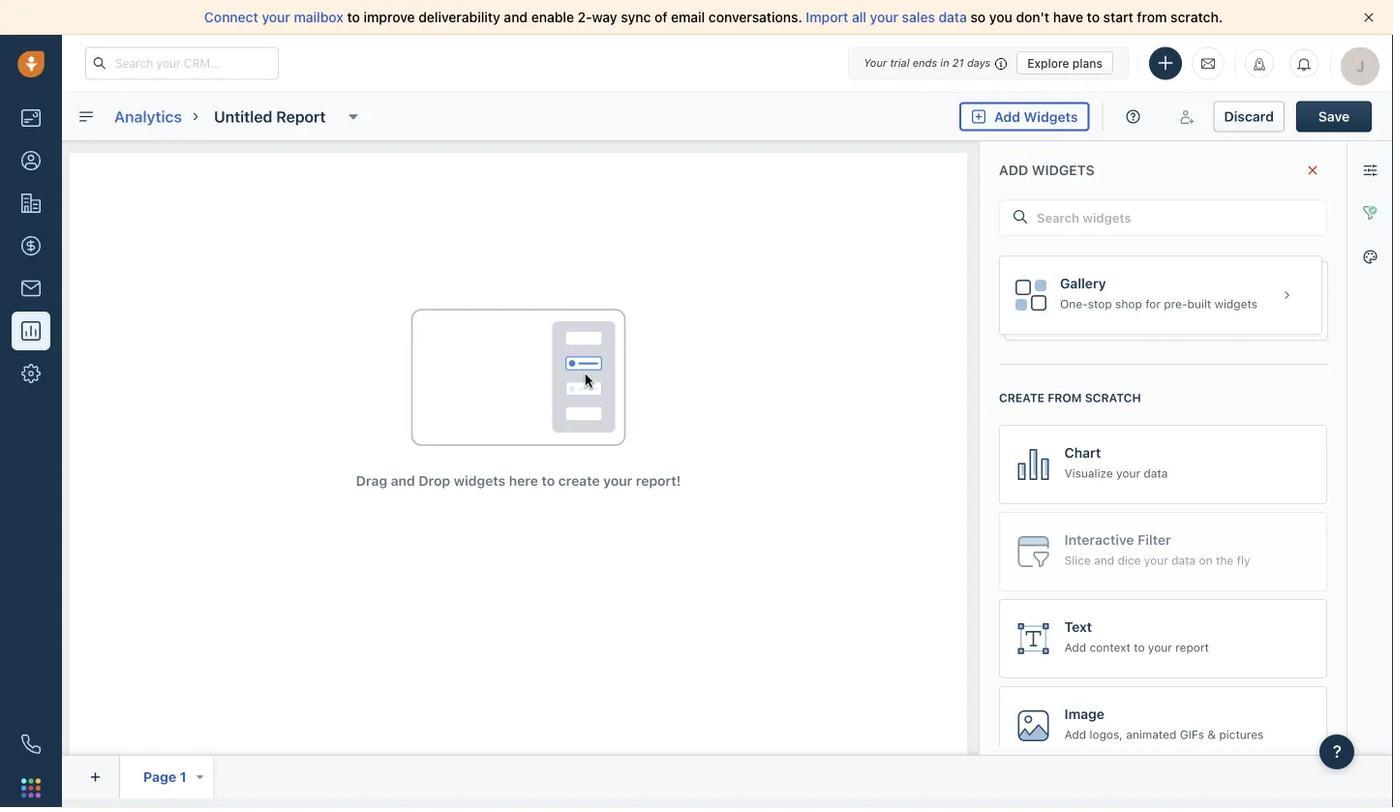 Task type: describe. For each thing, give the bounding box(es) containing it.
plans
[[1073, 56, 1103, 70]]

sync
[[621, 9, 651, 25]]

ends
[[913, 57, 937, 69]]

freshworks switcher image
[[21, 779, 41, 798]]

what's new image
[[1253, 58, 1267, 71]]

conversations.
[[709, 9, 802, 25]]

send email image
[[1202, 55, 1215, 71]]

email
[[671, 9, 705, 25]]

data
[[939, 9, 967, 25]]

2 to from the left
[[1087, 9, 1100, 25]]

1 to from the left
[[347, 9, 360, 25]]

connect
[[204, 9, 258, 25]]

you
[[989, 9, 1013, 25]]

Search your CRM... text field
[[85, 47, 279, 80]]

days
[[967, 57, 991, 69]]

so
[[971, 9, 986, 25]]

your trial ends in 21 days
[[864, 57, 991, 69]]

from
[[1137, 9, 1167, 25]]

mailbox
[[294, 9, 344, 25]]

close image
[[1364, 13, 1374, 22]]

explore
[[1028, 56, 1070, 70]]

import
[[806, 9, 848, 25]]



Task type: locate. For each thing, give the bounding box(es) containing it.
sales
[[902, 9, 935, 25]]

improve
[[364, 9, 415, 25]]

your left mailbox on the left
[[262, 9, 290, 25]]

all
[[852, 9, 867, 25]]

2 your from the left
[[870, 9, 899, 25]]

trial
[[890, 57, 910, 69]]

explore plans
[[1028, 56, 1103, 70]]

scratch.
[[1171, 9, 1223, 25]]

explore plans link
[[1017, 51, 1114, 75]]

1 your from the left
[[262, 9, 290, 25]]

phone image
[[21, 735, 41, 754]]

phone element
[[12, 725, 50, 764]]

to
[[347, 9, 360, 25], [1087, 9, 1100, 25]]

2-
[[578, 9, 592, 25]]

to left start
[[1087, 9, 1100, 25]]

start
[[1104, 9, 1134, 25]]

21
[[953, 57, 964, 69]]

your
[[864, 57, 887, 69]]

of
[[655, 9, 668, 25]]

enable
[[531, 9, 574, 25]]

your
[[262, 9, 290, 25], [870, 9, 899, 25]]

to right mailbox on the left
[[347, 9, 360, 25]]

connect your mailbox link
[[204, 9, 347, 25]]

way
[[592, 9, 617, 25]]

and
[[504, 9, 528, 25]]

connect your mailbox to improve deliverability and enable 2-way sync of email conversations. import all your sales data so you don't have to start from scratch.
[[204, 9, 1223, 25]]

have
[[1053, 9, 1083, 25]]

don't
[[1016, 9, 1050, 25]]

1 horizontal spatial your
[[870, 9, 899, 25]]

your right all
[[870, 9, 899, 25]]

0 horizontal spatial to
[[347, 9, 360, 25]]

0 horizontal spatial your
[[262, 9, 290, 25]]

import all your sales data link
[[806, 9, 971, 25]]

1 horizontal spatial to
[[1087, 9, 1100, 25]]

in
[[941, 57, 950, 69]]

deliverability
[[419, 9, 500, 25]]



